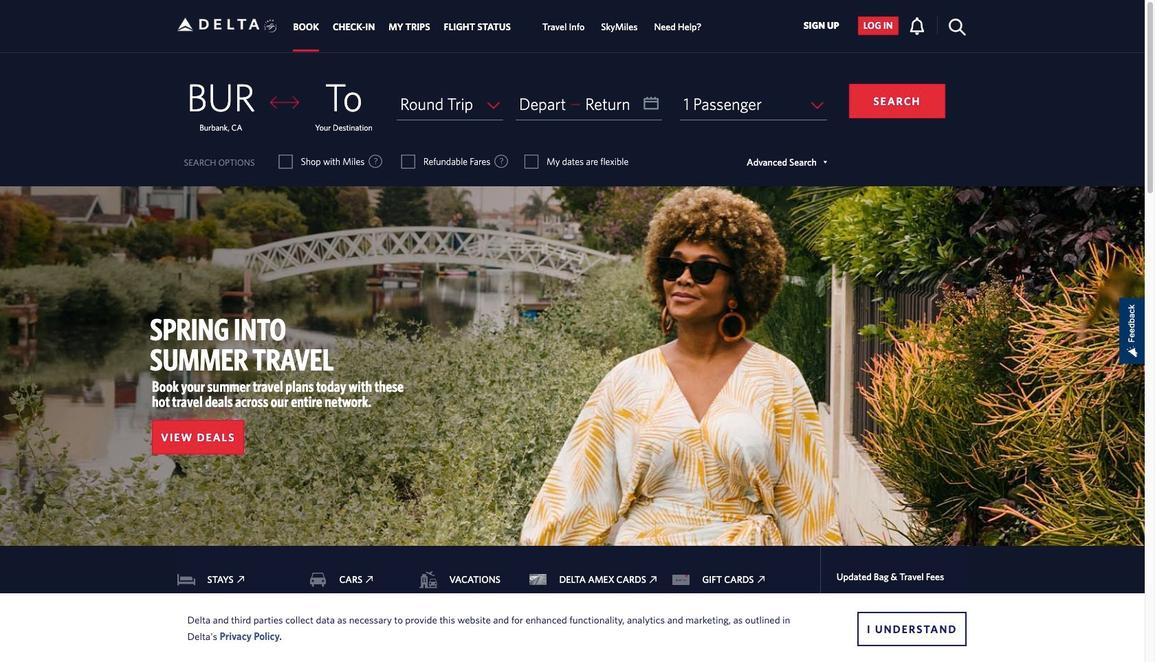 Task type: vqa. For each thing, say whether or not it's contained in the screenshot.
leftmost This link opens another site in a new window that may not follow the same accessibility policies as Delta Air Lines. image
yes



Task type: describe. For each thing, give the bounding box(es) containing it.
1 image
[[531, 572, 534, 588]]

3 image
[[421, 572, 423, 588]]

delta air lines image
[[177, 3, 260, 46]]



Task type: locate. For each thing, give the bounding box(es) containing it.
1 horizontal spatial this link opens another site in a new window that may not follow the same accessibility policies as delta air lines. image
[[366, 577, 373, 583]]

None text field
[[516, 88, 663, 120]]

None checkbox
[[526, 155, 538, 169]]

tab list
[[287, 0, 710, 52]]

this link opens another site in a new window that may not follow the same accessibility policies as delta air lines. image left 3 icon on the left bottom
[[366, 577, 373, 583]]

0 horizontal spatial this link opens another site in a new window that may not follow the same accessibility policies as delta air lines. image
[[237, 577, 244, 583]]

this link opens another site in a new window that may not follow the same accessibility policies as delta air lines. image
[[758, 577, 765, 583]]

this link opens another site in a new window that may not follow the same accessibility policies as delta air lines. image for 1 image
[[237, 577, 244, 583]]

None checkbox
[[280, 155, 292, 169], [402, 155, 415, 169], [280, 155, 292, 169], [402, 155, 415, 169]]

skyteam image
[[264, 5, 277, 48]]

this link opens another site in a new window that may not follow the same accessibility policies as delta air lines. image for '2' image
[[366, 577, 373, 583]]

4 image
[[674, 581, 689, 584]]

this link opens another site in a new window that may not follow the same accessibility policies as delta air lines. image right 1 image
[[237, 577, 244, 583]]

2 image
[[311, 572, 313, 588]]

1 image
[[179, 572, 181, 588]]

this link opens another site in a new window that may not follow the same accessibility policies as delta air lines. image
[[237, 577, 244, 583], [366, 577, 373, 583]]

1 this link opens another site in a new window that may not follow the same accessibility policies as delta air lines. image from the left
[[237, 577, 244, 583]]

None field
[[397, 88, 503, 120], [681, 88, 828, 120], [397, 88, 503, 120], [681, 88, 828, 120]]

2 this link opens another site in a new window that may not follow the same accessibility policies as delta air lines. image from the left
[[366, 577, 373, 583]]



